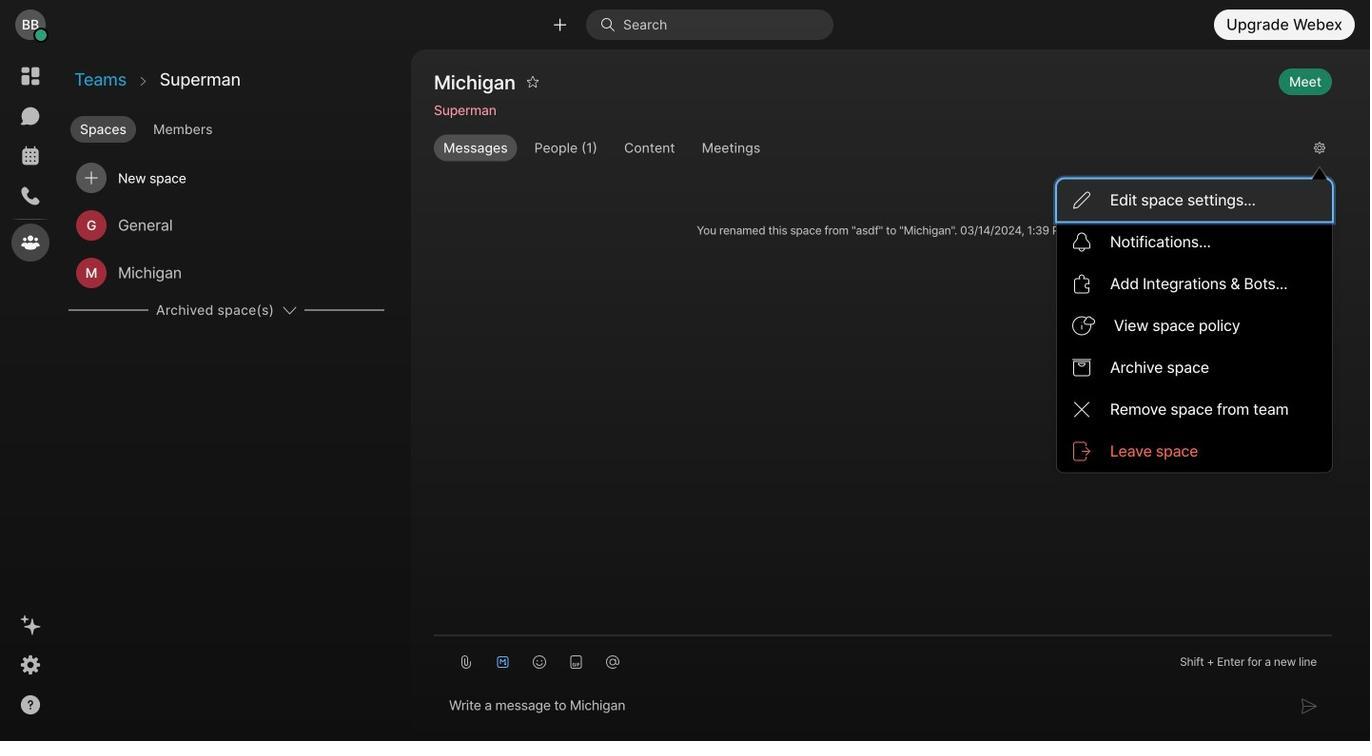 Task type: locate. For each thing, give the bounding box(es) containing it.
tab list
[[67, 109, 409, 145]]

navigation
[[0, 50, 61, 742]]

webex tab list
[[11, 57, 50, 262]]

menu bar
[[1058, 179, 1333, 473]]

list item
[[69, 154, 385, 202]]

group
[[434, 135, 1300, 161]]



Task type: describe. For each thing, give the bounding box(es) containing it.
general list item
[[69, 202, 385, 249]]

message composer toolbar element
[[434, 637, 1333, 681]]

arrow down_16 image
[[282, 303, 297, 318]]

michigan list item
[[69, 249, 385, 297]]



Task type: vqa. For each thing, say whether or not it's contained in the screenshot.
Settings menu item
no



